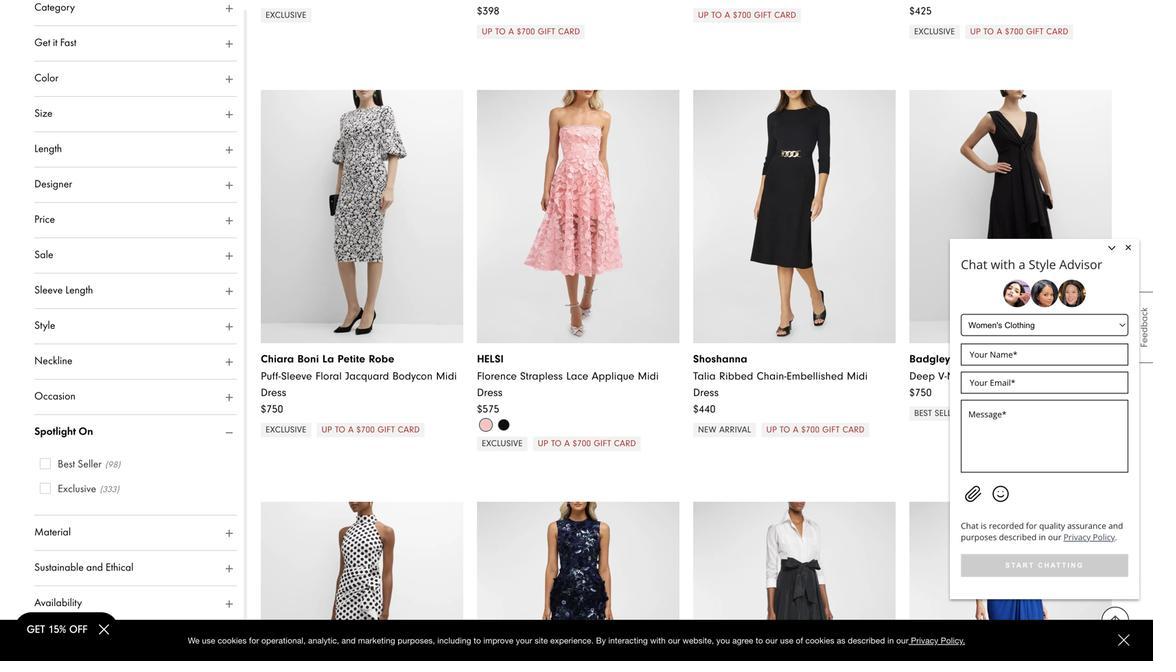 Task type: locate. For each thing, give the bounding box(es) containing it.
0 horizontal spatial exclusive link
[[58, 484, 96, 495]]

2 chat from the top
[[961, 520, 979, 531]]

seller
[[935, 410, 961, 418], [78, 459, 102, 470]]

0 horizontal spatial $750
[[261, 404, 283, 415]]

$700
[[733, 11, 752, 20], [517, 28, 535, 37], [1006, 28, 1024, 37], [1011, 410, 1030, 418], [357, 426, 375, 435], [802, 426, 820, 435], [573, 440, 591, 449]]

designer
[[34, 179, 72, 190]]

$750 down deep
[[910, 388, 932, 399]]

sustainable and ethical button
[[34, 551, 237, 586]]

0 vertical spatial $750
[[910, 388, 932, 399]]

use left of
[[780, 636, 794, 645]]

category
[[34, 2, 75, 13]]

0 vertical spatial described
[[999, 531, 1037, 543]]

and right analytic,
[[342, 636, 356, 645]]

midi inside helsi florence strapless lace applique midi dress $575
[[638, 371, 659, 382]]

2 horizontal spatial and
[[1109, 520, 1124, 531]]

0 vertical spatial style
[[1029, 256, 1057, 273]]

price button
[[34, 203, 237, 238]]

badgley
[[910, 354, 951, 365]]

1 vertical spatial in
[[888, 636, 894, 645]]

style left the advisor
[[1029, 256, 1057, 273]]

sale button
[[34, 238, 237, 273]]

dress inside helsi florence strapless lace applique midi dress $575
[[477, 388, 503, 399]]

purposes,
[[398, 636, 435, 645]]

0 vertical spatial chat
[[961, 256, 988, 273]]

ethical
[[106, 563, 134, 574]]

color
[[34, 73, 58, 84]]

dress up $575
[[477, 388, 503, 399]]

neckline
[[34, 356, 73, 367]]

2 horizontal spatial midi
[[847, 371, 868, 382]]

1 cookies from the left
[[218, 636, 247, 645]]

midi
[[436, 371, 457, 382], [638, 371, 659, 382], [847, 371, 868, 382]]

1 horizontal spatial length
[[65, 285, 93, 296]]

spotlight
[[34, 427, 76, 438]]

get it fast button
[[34, 26, 237, 61]]

in left the privacy policy. 'link'
[[888, 636, 894, 645]]

0 vertical spatial with
[[991, 256, 1016, 273]]

to
[[712, 11, 722, 20], [495, 28, 506, 37], [984, 28, 994, 37], [990, 410, 1000, 418], [335, 426, 346, 435], [780, 426, 791, 435], [551, 440, 562, 449], [474, 636, 481, 645], [756, 636, 763, 645]]

1 horizontal spatial dress
[[477, 388, 503, 399]]

it
[[53, 38, 57, 49]]

use right we
[[202, 636, 215, 645]]

strapless
[[521, 371, 563, 382]]

our left policy.
[[897, 636, 909, 645]]

1 horizontal spatial best
[[915, 410, 932, 418]]

0 vertical spatial sleeve
[[34, 285, 63, 296]]

0 horizontal spatial in
[[888, 636, 894, 645]]

1 vertical spatial with
[[650, 636, 666, 645]]

dress inside shoshanna talia ribbed chain-embellished midi dress $440
[[694, 388, 719, 399]]

bodycon
[[393, 371, 433, 382]]

fast
[[60, 38, 76, 49]]

0 horizontal spatial midi
[[436, 371, 457, 382]]

dress down puff-
[[261, 388, 287, 399]]

described up "start"
[[999, 531, 1037, 543]]

ribbed
[[720, 371, 754, 382]]

midi inside shoshanna talia ribbed chain-embellished midi dress $440
[[847, 371, 868, 382]]

shoshanna talia ribbed chain-embellished midi dress image
[[694, 90, 896, 343]]

0 horizontal spatial described
[[848, 636, 885, 645]]

spotlight on element
[[34, 425, 93, 439]]

privacy policy .
[[1064, 531, 1118, 543]]

for for quality
[[1026, 520, 1038, 531]]

1 horizontal spatial style
[[1029, 256, 1057, 273]]

with
[[991, 256, 1016, 273], [650, 636, 666, 645]]

tie-
[[974, 371, 991, 382]]

for
[[1026, 520, 1038, 531], [249, 636, 259, 645]]

1 vertical spatial described
[[848, 636, 885, 645]]

0 vertical spatial length
[[34, 144, 62, 155]]

neckline button
[[34, 344, 237, 379]]

for inside chat is recorded for quality assurance and purposes described in our
[[1026, 520, 1038, 531]]

for for operational,
[[249, 636, 259, 645]]

privacy policy link
[[1064, 531, 1115, 543]]

in up the start chatting
[[1039, 531, 1046, 543]]

1 vertical spatial privacy
[[911, 636, 939, 645]]

of
[[796, 636, 803, 645]]

1 horizontal spatial exclusive link
[[261, 0, 463, 26]]

price
[[34, 215, 55, 226]]

in inside chat is recorded for quality assurance and purposes described in our
[[1039, 531, 1046, 543]]

our left website,
[[668, 636, 681, 645]]

0 vertical spatial seller
[[935, 410, 961, 418]]

1 midi from the left
[[436, 371, 457, 382]]

category button
[[34, 0, 237, 25]]

best down deep
[[915, 410, 932, 418]]

1 vertical spatial exclusive link
[[58, 484, 96, 495]]

privacy left policy.
[[911, 636, 939, 645]]

chain-
[[757, 371, 787, 382]]

for left quality
[[1026, 520, 1038, 531]]

style inside dropdown button
[[34, 321, 55, 332]]

1 horizontal spatial use
[[780, 636, 794, 645]]

seller for best seller (98)
[[78, 459, 102, 470]]

privacy left the policy
[[1064, 531, 1091, 543]]

1 vertical spatial length
[[65, 285, 93, 296]]

lace
[[567, 371, 589, 382]]

availability button
[[34, 586, 237, 621]]

1 horizontal spatial and
[[342, 636, 356, 645]]

card
[[775, 11, 797, 20], [558, 28, 580, 37], [1047, 28, 1069, 37], [1053, 410, 1075, 418], [398, 426, 420, 435], [843, 426, 865, 435], [614, 440, 636, 449]]

described right "as"
[[848, 636, 885, 645]]

rose petal image
[[480, 419, 492, 431]]

feedback button
[[1135, 292, 1154, 363]]

1 avatar image from the left
[[1004, 280, 1031, 307]]

up
[[698, 11, 709, 20], [482, 28, 493, 37], [971, 28, 981, 37], [976, 410, 987, 418], [322, 426, 332, 435], [767, 426, 777, 435], [538, 440, 549, 449]]

(333)
[[100, 485, 119, 494]]

Your Email* email field
[[961, 372, 1129, 394]]

0 vertical spatial in
[[1039, 531, 1046, 543]]

1 dress from the left
[[261, 388, 287, 399]]

neckline element
[[34, 355, 73, 369]]

up to a $700 gift card
[[698, 11, 797, 20], [482, 28, 580, 37], [971, 28, 1069, 37], [976, 410, 1075, 418], [322, 426, 420, 435], [767, 426, 865, 435], [538, 440, 636, 449]]

0 horizontal spatial use
[[202, 636, 215, 645]]

1 use from the left
[[202, 636, 215, 645]]

0 horizontal spatial cookies
[[218, 636, 247, 645]]

3 dress from the left
[[694, 388, 719, 399]]

1 horizontal spatial privacy
[[1064, 531, 1091, 543]]

badgley mischka collection deep v-neck tie-front gown $750
[[910, 354, 1047, 399]]

1 horizontal spatial seller
[[935, 410, 961, 418]]

0 horizontal spatial length
[[34, 144, 62, 155]]

midi right the applique
[[638, 371, 659, 382]]

0 horizontal spatial best
[[58, 459, 75, 470]]

material element
[[34, 526, 71, 540]]

avatar image
[[1004, 280, 1031, 307], [1031, 280, 1059, 307], [1059, 280, 1086, 307]]

and inside chat is recorded for quality assurance and purposes described in our
[[1109, 520, 1124, 531]]

on
[[79, 427, 93, 438]]

1 horizontal spatial sleeve
[[281, 371, 312, 382]]

1 horizontal spatial midi
[[638, 371, 659, 382]]

0 horizontal spatial dress
[[261, 388, 287, 399]]

2 dress from the left
[[477, 388, 503, 399]]

0 horizontal spatial sleeve
[[34, 285, 63, 296]]

material
[[34, 527, 71, 538]]

1 horizontal spatial $750
[[910, 388, 932, 399]]

2 midi from the left
[[638, 371, 659, 382]]

2 avatar image from the left
[[1031, 280, 1059, 307]]

our up chatting
[[1048, 531, 1062, 543]]

by
[[596, 636, 606, 645]]

new
[[698, 426, 717, 435]]

2 horizontal spatial dress
[[694, 388, 719, 399]]

1 vertical spatial for
[[249, 636, 259, 645]]

sleeve inside chiara boni la petite robe puff-sleeve floral jacquard bodycon midi dress $750
[[281, 371, 312, 382]]

1 horizontal spatial for
[[1026, 520, 1038, 531]]

1 horizontal spatial in
[[1039, 531, 1046, 543]]

chat inside chat is recorded for quality assurance and purposes described in our
[[961, 520, 979, 531]]

shoshanna
[[694, 354, 748, 365]]

$575
[[477, 404, 500, 415]]

best seller (98)
[[58, 459, 120, 470]]

for left operational,
[[249, 636, 259, 645]]

designer element
[[34, 178, 72, 192]]

$750 inside chiara boni la petite robe puff-sleeve floral jacquard bodycon midi dress $750
[[261, 404, 283, 415]]

a
[[725, 11, 731, 20], [509, 28, 514, 37], [997, 28, 1003, 37], [1019, 256, 1026, 273], [1003, 410, 1009, 418], [348, 426, 354, 435], [793, 426, 799, 435], [565, 440, 570, 449]]

Best Seller, 98 items checkbox
[[40, 458, 51, 469]]

price element
[[34, 213, 55, 227]]

midi for florence
[[638, 371, 659, 382]]

rickie freeman for teri jon two-tone 3/4-sleeve taffeta shirtdress gown image
[[694, 502, 896, 661]]

1 vertical spatial sleeve
[[281, 371, 312, 382]]

spotlight on button
[[34, 415, 237, 450]]

privacy policy. link
[[909, 636, 966, 645]]

0 vertical spatial exclusive link
[[261, 0, 463, 26]]

sleeve
[[34, 285, 63, 296], [281, 371, 312, 382]]

1 chat from the top
[[961, 256, 988, 273]]

described inside chat is recorded for quality assurance and purposes described in our
[[999, 531, 1037, 543]]

0 vertical spatial best
[[915, 410, 932, 418]]

sleeve length element
[[34, 284, 93, 298]]

style up neckline
[[34, 321, 55, 332]]

$750 down puff-
[[261, 404, 283, 415]]

0 horizontal spatial and
[[86, 563, 103, 574]]

midi right bodycon
[[436, 371, 457, 382]]

best right best seller, 98 items checkbox
[[58, 459, 75, 470]]

cookies right of
[[806, 636, 835, 645]]

style button
[[34, 309, 237, 344]]

and right assurance at bottom
[[1109, 520, 1124, 531]]

and left the ethical
[[86, 563, 103, 574]]

seller for best seller
[[935, 410, 961, 418]]

sleeve length button
[[34, 274, 237, 308]]

length element
[[34, 142, 62, 157]]

0 vertical spatial privacy
[[1064, 531, 1091, 543]]

seller left (98)
[[78, 459, 102, 470]]

floral
[[316, 371, 342, 382]]

1 horizontal spatial described
[[999, 531, 1037, 543]]

in
[[1039, 531, 1046, 543], [888, 636, 894, 645]]

talia
[[694, 371, 716, 382]]

cookies right we
[[218, 636, 247, 645]]

sleeve length
[[34, 285, 93, 296]]

analytic,
[[308, 636, 339, 645]]

best
[[915, 410, 932, 418], [58, 459, 75, 470]]

mischka
[[954, 354, 994, 365]]

1 vertical spatial style
[[34, 321, 55, 332]]

midi right embellished
[[847, 371, 868, 382]]

gift
[[754, 11, 772, 20], [538, 28, 556, 37], [1027, 28, 1044, 37], [1033, 410, 1050, 418], [378, 426, 395, 435], [823, 426, 840, 435], [594, 440, 611, 449]]

2 vertical spatial and
[[342, 636, 356, 645]]

0 vertical spatial and
[[1109, 520, 1124, 531]]

0 horizontal spatial style
[[34, 321, 55, 332]]

1 vertical spatial chat
[[961, 520, 979, 531]]

dress down talia
[[694, 388, 719, 399]]

1 vertical spatial seller
[[78, 459, 102, 470]]

0 horizontal spatial with
[[650, 636, 666, 645]]

exclusive link
[[261, 0, 463, 26], [58, 484, 96, 495]]

0 horizontal spatial for
[[249, 636, 259, 645]]

chat for chat with a style advisor
[[961, 256, 988, 273]]

style element
[[34, 319, 55, 333]]

dress for $575
[[477, 388, 503, 399]]

use
[[202, 636, 215, 645], [780, 636, 794, 645]]

occasion element
[[34, 390, 76, 404]]

1 vertical spatial best
[[58, 459, 75, 470]]

0 vertical spatial for
[[1026, 520, 1038, 531]]

$398
[[477, 6, 500, 17]]

chiara
[[261, 354, 294, 365]]

site
[[535, 636, 548, 645]]

1 horizontal spatial with
[[991, 256, 1016, 273]]

1 vertical spatial and
[[86, 563, 103, 574]]

Exclusive, 333 items checkbox
[[40, 483, 51, 494]]

0 horizontal spatial seller
[[78, 459, 102, 470]]

sleeve down boni
[[281, 371, 312, 382]]

described
[[999, 531, 1037, 543], [848, 636, 885, 645]]

1 horizontal spatial cookies
[[806, 636, 835, 645]]

$750
[[910, 388, 932, 399], [261, 404, 283, 415]]

sleeve down sale element
[[34, 285, 63, 296]]

3 midi from the left
[[847, 371, 868, 382]]

seller down v-
[[935, 410, 961, 418]]

1 vertical spatial $750
[[261, 404, 283, 415]]

midi for talia
[[847, 371, 868, 382]]

Message* text field
[[961, 400, 1129, 473]]



Task type: vqa. For each thing, say whether or not it's contained in the screenshot.
THE INFINITY (4)
no



Task type: describe. For each thing, give the bounding box(es) containing it.
chat for chat is recorded for quality assurance and purposes described in our
[[961, 520, 979, 531]]

Your Name* text field
[[961, 344, 1129, 366]]

shoshanna talia ribbed chain-embellished midi dress $440
[[694, 354, 868, 415]]

(98)
[[105, 461, 120, 470]]

assurance
[[1068, 520, 1107, 531]]

is
[[981, 520, 987, 531]]

including
[[438, 636, 471, 645]]

designer button
[[34, 168, 237, 202]]

as
[[837, 636, 846, 645]]

helsi miranda sequin floral applique mini dress image
[[477, 502, 680, 661]]

puff-
[[261, 371, 281, 382]]

$425
[[910, 6, 932, 17]]

sale element
[[34, 249, 53, 263]]

tadashi shoji pleated one-shoulder crepe column gown image
[[910, 502, 1112, 661]]

best seller link
[[58, 459, 102, 470]]

best seller
[[915, 410, 961, 418]]

badgley mischka collection deep v-neck tie-front gown image
[[910, 90, 1112, 343]]

exclusive (333)
[[58, 484, 119, 495]]

chiara boni la petite robe puff-sleeve floral jacquard bodycon midi dress $750
[[261, 354, 457, 415]]

interacting
[[609, 636, 648, 645]]

agree
[[733, 636, 754, 645]]

occasion
[[34, 391, 76, 402]]

embellished
[[787, 371, 844, 382]]

up to a $700 gift card link
[[694, 0, 896, 26]]

spotlight on
[[34, 427, 93, 438]]

purposes
[[961, 531, 997, 543]]

helsi florence strapless lace applique midi dress image
[[477, 90, 680, 343]]

we use cookies for operational, analytic, and marketing purposes, including to improve your site experience. by interacting with our website, you agree to our use of cookies as described in our privacy policy.
[[188, 636, 966, 645]]

get it fast element
[[34, 36, 76, 50]]

v-
[[939, 371, 947, 382]]

florence
[[477, 371, 517, 382]]

2 cookies from the left
[[806, 636, 835, 645]]

website,
[[683, 636, 714, 645]]

jacquard
[[345, 371, 389, 382]]

boni
[[298, 354, 319, 365]]

neck
[[947, 371, 971, 382]]

color button
[[34, 61, 237, 96]]

petite
[[338, 354, 366, 365]]

$750 inside badgley mischka collection deep v-neck tie-front gown $750
[[910, 388, 932, 399]]

arrival
[[720, 426, 752, 435]]

dress inside chiara boni la petite robe puff-sleeve floral jacquard bodycon midi dress $750
[[261, 388, 287, 399]]

new arrival
[[698, 426, 752, 435]]

.
[[1115, 531, 1118, 543]]

experience.
[[550, 636, 594, 645]]

length button
[[34, 132, 237, 167]]

you
[[717, 636, 730, 645]]

2 use from the left
[[780, 636, 794, 645]]

availability
[[34, 598, 82, 609]]

policy
[[1093, 531, 1115, 543]]

chat with a style advisor
[[961, 256, 1103, 273]]

chiara boni la petite robe puff-sleeve floral jacquard bodycon midi dress image
[[261, 90, 463, 343]]

black image
[[498, 419, 510, 431]]

0 horizontal spatial privacy
[[911, 636, 939, 645]]

$440
[[694, 404, 716, 415]]

and for chat is recorded for quality assurance and purposes described in our
[[1109, 520, 1124, 531]]

quality
[[1040, 520, 1066, 531]]

your
[[516, 636, 533, 645]]

start chatting
[[1006, 562, 1084, 569]]

midi inside chiara boni la petite robe puff-sleeve floral jacquard bodycon midi dress $750
[[436, 371, 457, 382]]

operational,
[[262, 636, 306, 645]]

dress for $440
[[694, 388, 719, 399]]

occasion button
[[34, 380, 237, 414]]

size button
[[34, 97, 237, 131]]

collection
[[998, 354, 1047, 365]]

sleeve inside dropdown button
[[34, 285, 63, 296]]

get
[[34, 38, 50, 49]]

availability element
[[34, 597, 82, 611]]

and for we use cookies for operational, analytic, and marketing purposes, including to improve your site experience. by interacting with our website, you agree to our use of cookies as described in our privacy policy.
[[342, 636, 356, 645]]

our left of
[[766, 636, 778, 645]]

helsi florence strapless lace applique midi dress $575
[[477, 354, 659, 415]]

and inside sustainable and ethical element
[[86, 563, 103, 574]]

applique
[[592, 371, 635, 382]]

color element
[[34, 72, 58, 86]]

sale
[[34, 250, 53, 261]]

la
[[323, 354, 334, 365]]

policy.
[[941, 636, 966, 645]]

3 avatar image from the left
[[1059, 280, 1086, 307]]

we
[[188, 636, 200, 645]]

gown
[[1018, 371, 1045, 382]]

best for best seller (98)
[[58, 459, 75, 470]]

advisor
[[1060, 256, 1103, 273]]

sustainable
[[34, 563, 84, 574]]

chat is recorded for quality assurance and purposes described in our
[[961, 520, 1124, 543]]

material button
[[34, 516, 237, 550]]

best for best seller
[[915, 410, 932, 418]]

recorded
[[989, 520, 1024, 531]]

back to top image
[[1111, 615, 1120, 624]]

marketing
[[358, 636, 395, 645]]

sustainable and ethical
[[34, 563, 134, 574]]

chatting
[[1038, 562, 1084, 569]]

helsi
[[477, 354, 504, 365]]

deep
[[910, 371, 935, 382]]

size element
[[34, 107, 53, 121]]

size
[[34, 108, 53, 119]]

our inside chat is recorded for quality assurance and purposes described in our
[[1048, 531, 1062, 543]]

sustainable and ethical element
[[34, 561, 134, 575]]

chiara boni la petite robe polka-dot ruffle mock-neck midi dress image
[[261, 502, 463, 661]]



